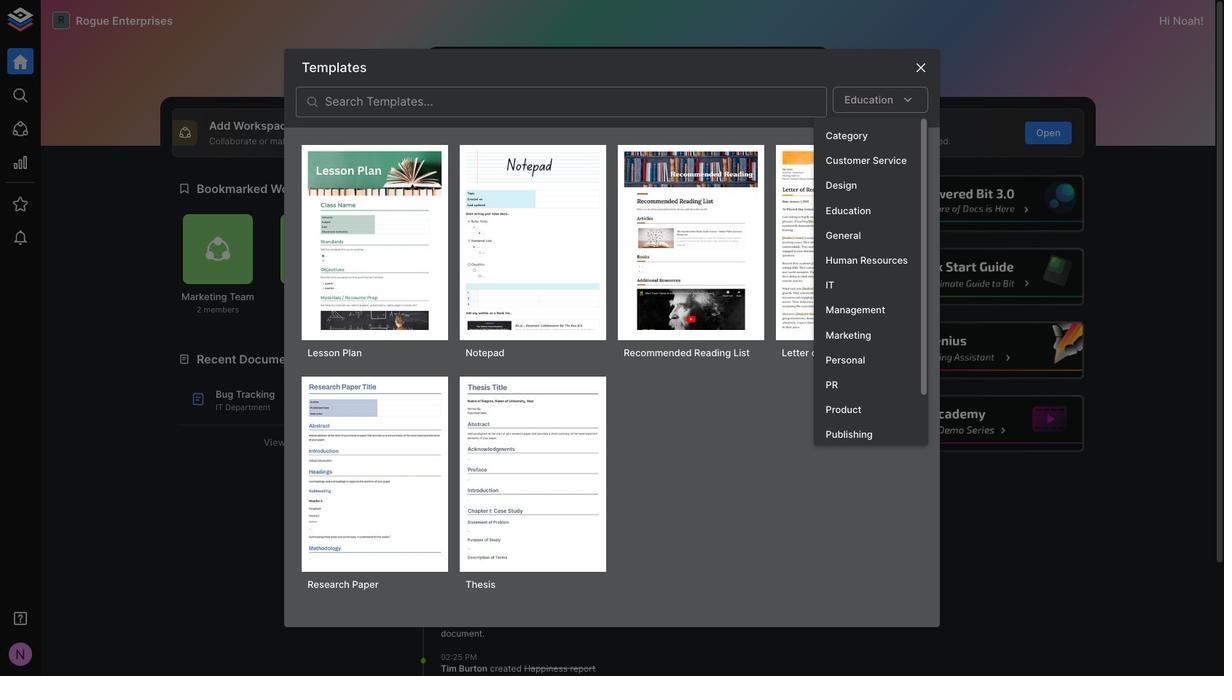 Task type: vqa. For each thing, say whether or not it's contained in the screenshot.
help image
yes



Task type: locate. For each thing, give the bounding box(es) containing it.
help image
[[865, 175, 1085, 233], [865, 248, 1085, 306], [865, 322, 1085, 380], [865, 395, 1085, 453]]

dialog
[[284, 49, 941, 628]]

notepad image
[[466, 151, 601, 331]]

lesson plan image
[[308, 151, 443, 331]]

1 help image from the top
[[865, 175, 1085, 233]]

recommended reading list image
[[624, 151, 759, 331]]

research paper image
[[308, 383, 443, 562]]



Task type: describe. For each thing, give the bounding box(es) containing it.
3 help image from the top
[[865, 322, 1085, 380]]

4 help image from the top
[[865, 395, 1085, 453]]

Search Templates... text field
[[325, 87, 828, 117]]

thesis image
[[466, 383, 601, 562]]

2 help image from the top
[[865, 248, 1085, 306]]

letter of recommendation image
[[782, 151, 917, 331]]



